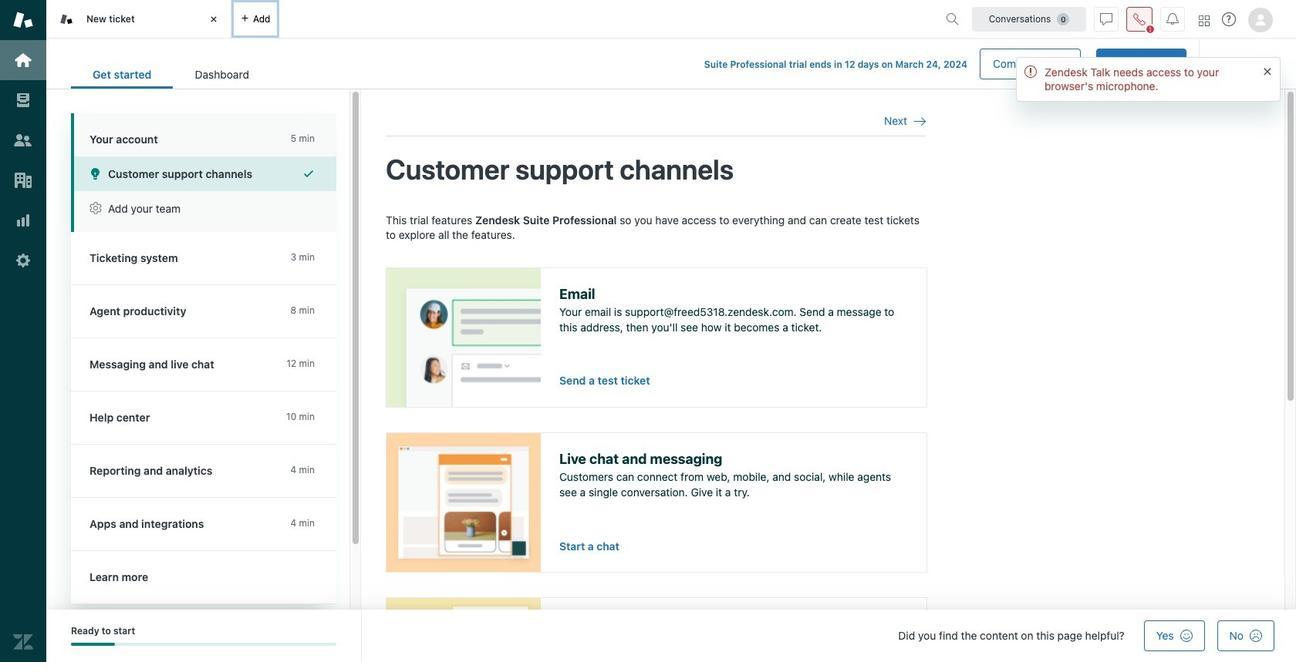 Task type: vqa. For each thing, say whether or not it's contained in the screenshot.
Add Attachment 'icon'
no



Task type: locate. For each thing, give the bounding box(es) containing it.
admin image
[[13, 251, 33, 271]]

content-title region
[[386, 152, 926, 188]]

tab
[[46, 0, 232, 39], [173, 60, 271, 89]]

tabs tab list
[[46, 0, 940, 39]]

zendesk support image
[[13, 10, 33, 30]]

heading
[[71, 113, 336, 157]]

tab list
[[71, 60, 271, 89]]

region
[[386, 213, 928, 663]]

zendesk image
[[13, 633, 33, 653]]

example of how the agent accepts an incoming phone call as well as how to log the details of the call. image
[[387, 599, 541, 663]]

footer
[[46, 610, 1297, 663]]

notifications image
[[1167, 13, 1179, 25]]

March 24, 2024 text field
[[896, 59, 968, 70]]

close image
[[206, 12, 221, 27]]

get started image
[[13, 50, 33, 70]]

0 vertical spatial tab
[[46, 0, 232, 39]]



Task type: describe. For each thing, give the bounding box(es) containing it.
example of conversation inside of messaging and the customer is asking the agent about changing the size of the retail order. image
[[387, 434, 541, 572]]

1 vertical spatial tab
[[173, 60, 271, 89]]

views image
[[13, 90, 33, 110]]

example of email conversation inside of the ticketing system and the customer is asking the agent about reimbursement policy. image
[[387, 268, 541, 407]]

progress-bar progress bar
[[71, 644, 336, 647]]

reporting image
[[13, 211, 33, 231]]

main element
[[0, 0, 46, 663]]

organizations image
[[13, 171, 33, 191]]

customers image
[[13, 130, 33, 150]]

button displays agent's chat status as invisible. image
[[1101, 13, 1113, 25]]

progress bar image
[[71, 644, 115, 647]]

get help image
[[1222, 12, 1236, 26]]

zendesk products image
[[1199, 15, 1210, 26]]



